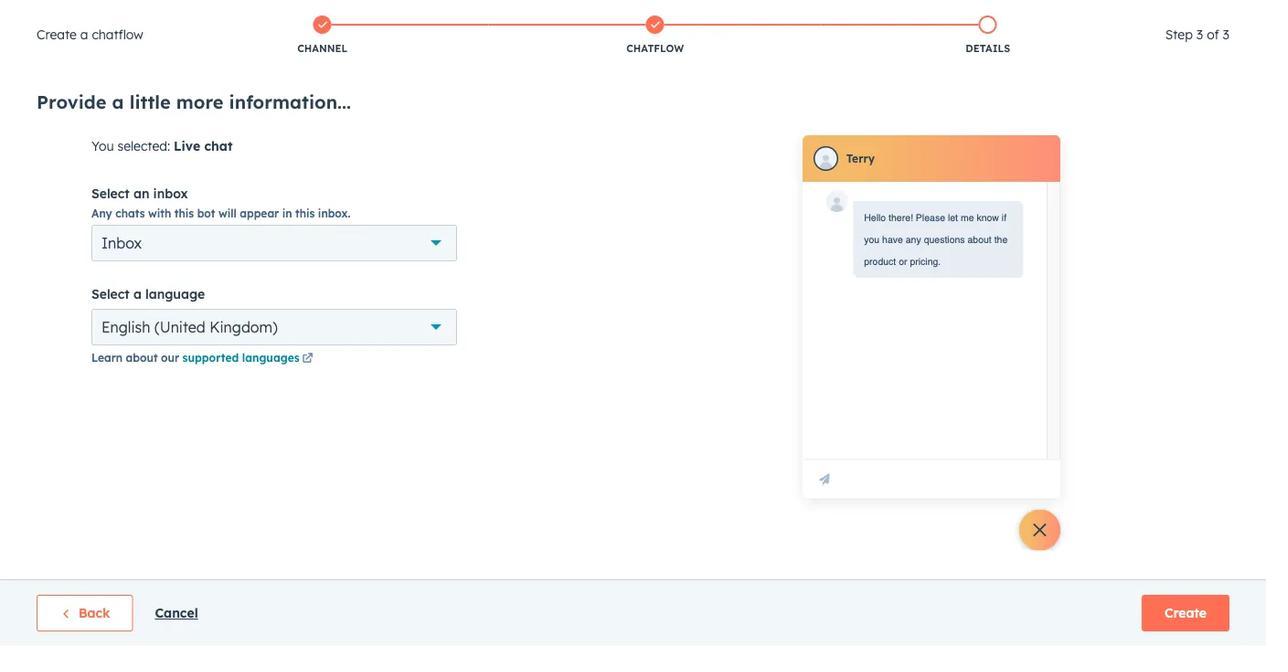 Task type: vqa. For each thing, say whether or not it's contained in the screenshot.
least
no



Task type: describe. For each thing, give the bounding box(es) containing it.
chatflow
[[627, 42, 684, 55]]

english (united kingdom) button
[[91, 309, 457, 346]]

learn about our
[[91, 351, 183, 364]]

live
[[174, 138, 200, 154]]

inbox
[[102, 234, 142, 252]]

provide
[[37, 90, 107, 113]]

1 3 from the left
[[1197, 27, 1204, 43]]

supported languages
[[183, 351, 300, 364]]

supported languages link
[[183, 351, 316, 367]]

select for select a language
[[91, 286, 130, 302]]

select for select an inbox any chats with this bot will appear in this inbox.
[[91, 186, 130, 202]]

link opens in a new window image
[[302, 354, 313, 364]]

supported
[[183, 351, 239, 364]]

channel completed list item
[[156, 12, 489, 59]]

inbox.
[[318, 206, 351, 220]]

will
[[219, 206, 237, 220]]

create for create a chatflow
[[37, 27, 77, 43]]

back button
[[37, 595, 133, 632]]

details
[[966, 42, 1011, 55]]

select a language
[[91, 286, 205, 302]]

languages
[[242, 351, 300, 364]]

create a chatflow
[[37, 27, 143, 43]]

cancel
[[155, 605, 198, 621]]

kingdom)
[[210, 318, 278, 337]]

create button
[[1142, 595, 1230, 632]]

upgrade image
[[843, 8, 859, 25]]

of
[[1207, 27, 1220, 43]]



Task type: locate. For each thing, give the bounding box(es) containing it.
2 select from the top
[[91, 286, 130, 302]]

a for language
[[133, 286, 142, 302]]

appear
[[240, 206, 279, 220]]

create inside 'button'
[[1165, 605, 1207, 621]]

menu item left 'calling icon' "dropdown button" at the right of page
[[927, 0, 931, 29]]

list containing channel
[[156, 12, 1155, 59]]

0 vertical spatial create
[[37, 27, 77, 43]]

2 this from the left
[[295, 206, 315, 220]]

chats
[[116, 206, 145, 220]]

calling icon button
[[933, 3, 964, 27]]

a for little
[[112, 90, 124, 113]]

english (united kingdom)
[[102, 318, 278, 337]]

upgrade menu
[[830, 0, 1245, 29]]

2 menu item from the left
[[1104, 0, 1245, 29]]

more
[[176, 90, 224, 113]]

2 3 from the left
[[1223, 27, 1230, 43]]

chatflow
[[92, 27, 143, 43]]

1 menu item from the left
[[927, 0, 931, 29]]

channel
[[297, 42, 348, 55]]

selected:
[[118, 138, 170, 154]]

a left chatflow
[[80, 27, 88, 43]]

menu item
[[927, 0, 931, 29], [1104, 0, 1245, 29]]

2 vertical spatial a
[[133, 286, 142, 302]]

1 horizontal spatial this
[[295, 206, 315, 220]]

2 horizontal spatial a
[[133, 286, 142, 302]]

information...
[[229, 90, 351, 113]]

upgrade
[[863, 9, 914, 24]]

chatflow completed list item
[[489, 12, 822, 59]]

marketplaces image
[[978, 8, 995, 25]]

step
[[1166, 27, 1194, 43]]

1 horizontal spatial 3
[[1223, 27, 1230, 43]]

0 horizontal spatial create
[[37, 27, 77, 43]]

our
[[161, 351, 179, 364]]

select inside select an inbox any chats with this bot will appear in this inbox.
[[91, 186, 130, 202]]

3 right of
[[1223, 27, 1230, 43]]

calling icon image
[[940, 7, 956, 24]]

inbox button
[[91, 225, 457, 262]]

english
[[102, 318, 150, 337]]

1 this from the left
[[175, 206, 194, 220]]

chat
[[204, 138, 233, 154]]

(united
[[155, 318, 206, 337]]

this right in
[[295, 206, 315, 220]]

1 select from the top
[[91, 186, 130, 202]]

marketplaces button
[[967, 0, 1006, 29]]

learn
[[91, 351, 123, 364]]

create for create
[[1165, 605, 1207, 621]]

link opens in a new window image
[[302, 351, 313, 367]]

you selected: live chat
[[91, 138, 233, 154]]

select up english
[[91, 286, 130, 302]]

inbox
[[153, 186, 188, 202]]

a up english
[[133, 286, 142, 302]]

any
[[91, 206, 112, 220]]

3 left of
[[1197, 27, 1204, 43]]

little
[[130, 90, 171, 113]]

back
[[79, 605, 110, 621]]

0 horizontal spatial a
[[80, 27, 88, 43]]

select an inbox any chats with this bot will appear in this inbox.
[[91, 186, 351, 220]]

1 vertical spatial a
[[112, 90, 124, 113]]

this
[[175, 206, 194, 220], [295, 206, 315, 220]]

select
[[91, 186, 130, 202], [91, 286, 130, 302]]

list
[[156, 12, 1155, 59]]

step 3 of 3
[[1166, 27, 1230, 43]]

0 horizontal spatial 3
[[1197, 27, 1204, 43]]

about
[[126, 351, 158, 364]]

0 vertical spatial a
[[80, 27, 88, 43]]

1 horizontal spatial a
[[112, 90, 124, 113]]

a for chatflow
[[80, 27, 88, 43]]

0 vertical spatial select
[[91, 186, 130, 202]]

cancel button
[[155, 603, 198, 625]]

select up any
[[91, 186, 130, 202]]

1 horizontal spatial menu item
[[1104, 0, 1245, 29]]

3
[[1197, 27, 1204, 43], [1223, 27, 1230, 43]]

create
[[37, 27, 77, 43], [1165, 605, 1207, 621]]

you
[[91, 138, 114, 154]]

1 horizontal spatial create
[[1165, 605, 1207, 621]]

Search HubSpot search field
[[1010, 38, 1234, 70]]

1 vertical spatial create
[[1165, 605, 1207, 621]]

with
[[148, 206, 171, 220]]

in
[[282, 206, 292, 220]]

an
[[133, 186, 149, 202]]

bot
[[197, 206, 215, 220]]

this left bot at top
[[175, 206, 194, 220]]

provide a little more information...
[[37, 90, 351, 113]]

details list item
[[822, 12, 1155, 59]]

a left little
[[112, 90, 124, 113]]

1 vertical spatial select
[[91, 286, 130, 302]]

language
[[145, 286, 205, 302]]

menu item up search hubspot search field
[[1104, 0, 1245, 29]]

a
[[80, 27, 88, 43], [112, 90, 124, 113], [133, 286, 142, 302]]

0 horizontal spatial this
[[175, 206, 194, 220]]

0 horizontal spatial menu item
[[927, 0, 931, 29]]



